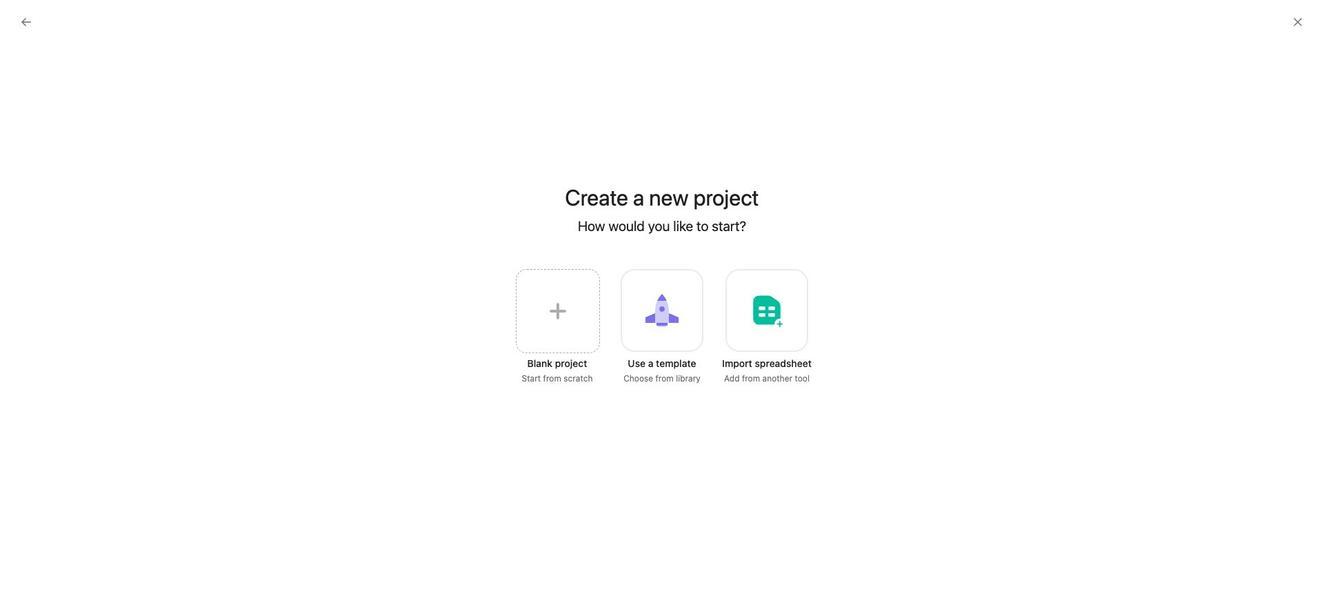 Task type: describe. For each thing, give the bounding box(es) containing it.
1 list item from the top
[[327, 268, 734, 293]]

hide sidebar image
[[18, 11, 29, 22]]



Task type: vqa. For each thing, say whether or not it's contained in the screenshot.
3rd list item from the bottom
yes



Task type: locate. For each thing, give the bounding box(es) containing it.
list item
[[327, 268, 734, 293], [327, 293, 734, 317], [327, 317, 734, 342], [327, 342, 734, 367], [327, 367, 734, 392]]

2 list item from the top
[[327, 293, 734, 317]]

3 list item from the top
[[327, 317, 734, 342]]

5 list item from the top
[[327, 367, 734, 392]]

list image
[[777, 351, 793, 367]]

go back image
[[21, 17, 32, 28], [21, 17, 32, 28]]

list image
[[777, 301, 793, 318]]

close image
[[1293, 17, 1304, 28], [1293, 17, 1304, 28]]

4 list item from the top
[[327, 342, 734, 367]]



